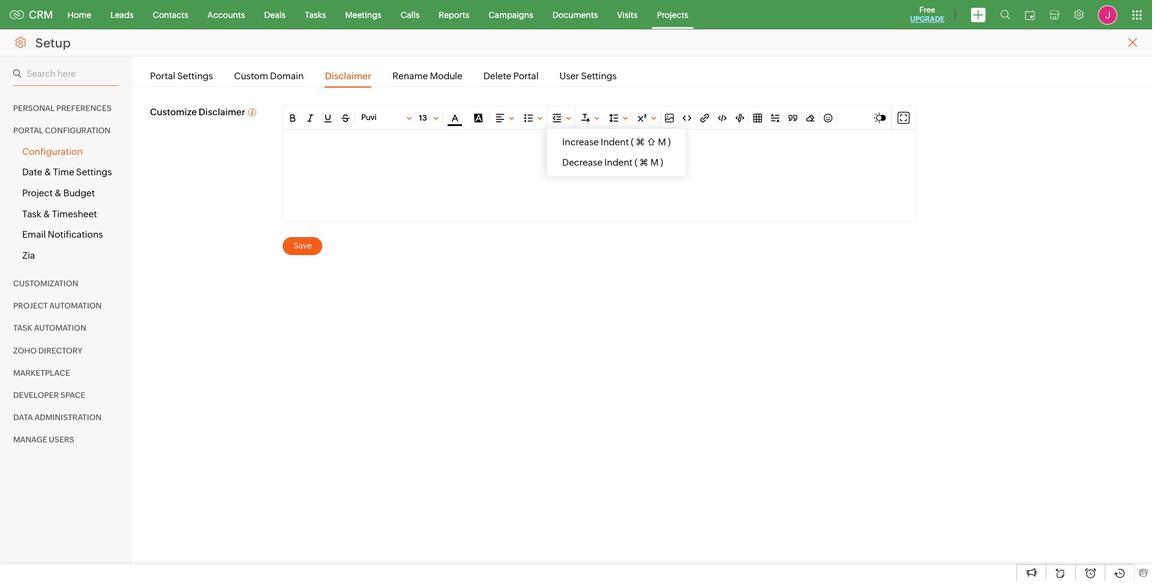 Task type: locate. For each thing, give the bounding box(es) containing it.
profile element
[[1092, 0, 1125, 29]]

visits link
[[608, 0, 648, 29]]

free
[[920, 5, 936, 14]]

crm
[[29, 8, 53, 21]]

home
[[68, 10, 91, 20]]

deals link
[[255, 0, 295, 29]]

accounts link
[[198, 0, 255, 29]]

search element
[[994, 0, 1018, 29]]

create menu image
[[972, 8, 987, 22]]

tasks
[[305, 10, 326, 20]]

leads
[[111, 10, 134, 20]]

deals
[[264, 10, 286, 20]]

search image
[[1001, 10, 1011, 20]]

calls link
[[391, 0, 430, 29]]

contacts
[[153, 10, 188, 20]]

meetings
[[345, 10, 382, 20]]

projects
[[657, 10, 689, 20]]

calls
[[401, 10, 420, 20]]

campaigns link
[[479, 0, 543, 29]]



Task type: vqa. For each thing, say whether or not it's contained in the screenshot.
Identify
no



Task type: describe. For each thing, give the bounding box(es) containing it.
visits
[[618, 10, 638, 20]]

documents
[[553, 10, 598, 20]]

calendar image
[[1026, 10, 1036, 20]]

free upgrade
[[911, 5, 945, 23]]

campaigns
[[489, 10, 534, 20]]

documents link
[[543, 0, 608, 29]]

profile image
[[1099, 5, 1118, 24]]

home link
[[58, 0, 101, 29]]

reports
[[439, 10, 470, 20]]

contacts link
[[143, 0, 198, 29]]

projects link
[[648, 0, 699, 29]]

create menu element
[[964, 0, 994, 29]]

crm link
[[10, 8, 53, 21]]

tasks link
[[295, 0, 336, 29]]

meetings link
[[336, 0, 391, 29]]

accounts
[[208, 10, 245, 20]]

reports link
[[430, 0, 479, 29]]

leads link
[[101, 0, 143, 29]]

upgrade
[[911, 15, 945, 23]]



